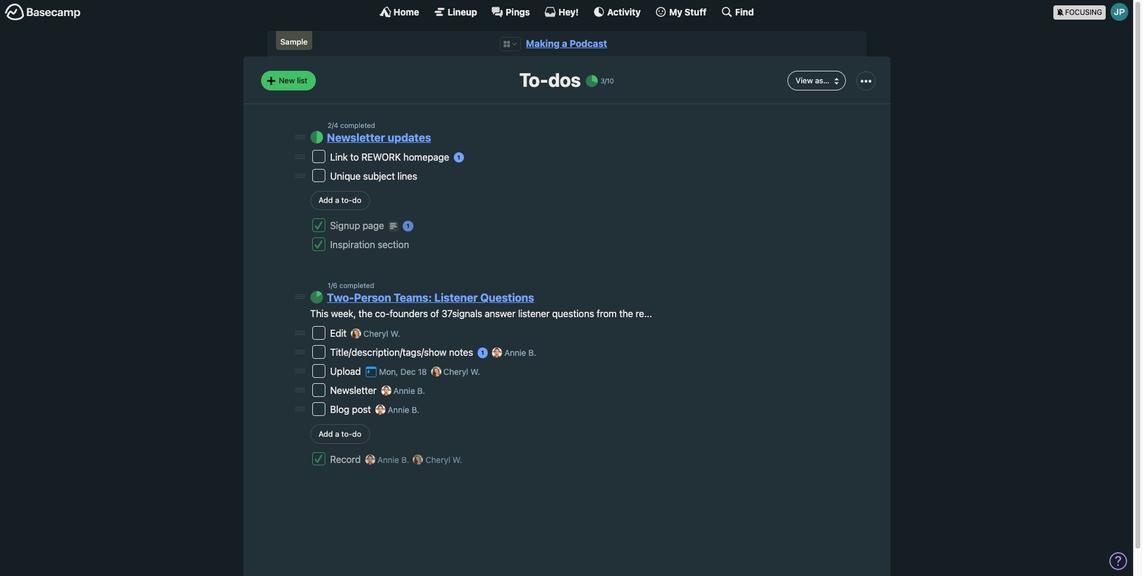 Task type: vqa. For each thing, say whether or not it's contained in the screenshot.
JENNIFER YOUNG icon
no



Task type: describe. For each thing, give the bounding box(es) containing it.
this week, the co-founders of 37signals answer listener questions from the re...
[[310, 308, 653, 319]]

this
[[310, 308, 329, 319]]

home
[[394, 6, 419, 17]]

stuff
[[685, 6, 707, 17]]

a for 2nd add a to-do button
[[335, 429, 339, 439]]

annie b. down listener
[[505, 348, 536, 358]]

newsletter updates link
[[327, 131, 431, 144]]

updates
[[388, 131, 431, 144]]

of
[[431, 308, 439, 319]]

dos
[[549, 69, 581, 91]]

2/4
[[328, 122, 339, 129]]

two-person teams: listener questions
[[327, 291, 535, 304]]

week,
[[331, 308, 356, 319]]

signup page link
[[330, 220, 387, 231]]

rework
[[362, 152, 401, 162]]

unique subject lines
[[330, 171, 417, 181]]

my stuff
[[670, 6, 707, 17]]

inspiration
[[330, 239, 375, 250]]

cheryl walters image for record
[[413, 455, 423, 465]]

1 inside title/description/tags/show notes 1
[[482, 350, 484, 356]]

1 link for signup page
[[403, 221, 413, 232]]

cheryl for bottom cheryl w. link
[[444, 367, 469, 377]]

section
[[378, 239, 409, 250]]

2 vertical spatial cheryl
[[426, 455, 451, 465]]

lineup
[[448, 6, 477, 17]]

re...
[[636, 308, 653, 319]]

cheryl walters image for upload
[[431, 367, 441, 377]]

newsletter for newsletter updates
[[327, 131, 385, 144]]

co-
[[375, 308, 390, 319]]

do for 2nd add a to-do button
[[352, 429, 362, 439]]

as…
[[816, 76, 830, 85]]

inspiration section link
[[330, 239, 409, 250]]

questions
[[481, 291, 535, 304]]

annie bryan image for annie b. link corresponding to blog post
[[376, 405, 386, 415]]

switch accounts image
[[5, 3, 81, 21]]

1 the from the left
[[359, 308, 373, 319]]

new list
[[279, 76, 308, 85]]

a for making a podcast link
[[562, 38, 568, 49]]

activity
[[608, 6, 641, 17]]

newsletter updates
[[327, 131, 431, 144]]

making a podcast
[[526, 38, 608, 49]]

cheryl w. for bottom cheryl w. link
[[444, 367, 480, 377]]

to-dos
[[520, 69, 581, 91]]

listener
[[435, 291, 478, 304]]

1 add a to-do button from the top
[[310, 191, 370, 210]]

cheryl w. for the leftmost cheryl w. link
[[364, 329, 400, 339]]

subject
[[363, 171, 395, 181]]

page
[[363, 220, 384, 231]]

inspiration section
[[330, 239, 409, 250]]

sample
[[281, 37, 308, 46]]

making a podcast link
[[526, 38, 608, 49]]

lines
[[398, 171, 417, 181]]

title/description/tags/show
[[330, 347, 447, 358]]

activity link
[[593, 6, 641, 18]]

title/description/tags/show notes 1
[[330, 347, 484, 358]]

annie b. link for newsletter
[[394, 386, 425, 396]]

title/description/tags/show notes link
[[330, 347, 476, 358]]

view as… button
[[788, 71, 846, 90]]

0 horizontal spatial 1
[[407, 223, 410, 229]]

homepage
[[404, 152, 449, 162]]

view
[[796, 76, 813, 85]]

annie down mon, dec 18
[[394, 386, 415, 396]]

list
[[297, 76, 308, 85]]

blog
[[330, 404, 350, 415]]

link to rework homepage link
[[330, 152, 452, 162]]

annie b. down dec
[[394, 386, 425, 396]]

new
[[279, 76, 295, 85]]

1/6 completed link
[[328, 281, 375, 289]]

a for first add a to-do button from the top of the page
[[335, 195, 339, 205]]

my stuff button
[[655, 6, 707, 18]]

newsletter link
[[330, 385, 379, 396]]

lineup link
[[434, 6, 477, 18]]

do for first add a to-do button from the top of the page
[[352, 195, 362, 205]]

0 vertical spatial annie b. link
[[505, 348, 536, 358]]

2 vertical spatial w.
[[453, 455, 462, 465]]

add a to-do for first add a to-do button from the top of the page
[[319, 195, 362, 205]]

new list link
[[261, 71, 316, 90]]

annie down answer
[[505, 348, 526, 358]]

unique
[[330, 171, 361, 181]]

add for first add a to-do button from the top of the page
[[319, 195, 333, 205]]

2/4 completed link
[[328, 122, 375, 129]]

upload
[[330, 366, 364, 377]]

notes
[[449, 347, 473, 358]]

answer
[[485, 308, 516, 319]]

blog post
[[330, 404, 374, 415]]

1/6 completed
[[328, 281, 375, 289]]

person
[[354, 291, 391, 304]]

listener
[[518, 308, 550, 319]]

edit
[[330, 328, 349, 339]]

to- for 2nd add a to-do button
[[342, 429, 352, 439]]

unique subject lines link
[[330, 171, 417, 181]]



Task type: locate. For each thing, give the bounding box(es) containing it.
0 vertical spatial cheryl walters image
[[351, 329, 361, 339]]

0 horizontal spatial the
[[359, 308, 373, 319]]

add for 2nd add a to-do button
[[319, 429, 333, 439]]

0 vertical spatial cheryl
[[364, 329, 389, 339]]

questions
[[553, 308, 595, 319]]

2 to- from the top
[[342, 429, 352, 439]]

the left the re...
[[620, 308, 634, 319]]

1 do from the top
[[352, 195, 362, 205]]

link to rework homepage 1
[[330, 152, 461, 162]]

1 vertical spatial 1 link
[[403, 221, 413, 232]]

18
[[418, 367, 427, 377]]

add a to-do for 2nd add a to-do button
[[319, 429, 362, 439]]

2 horizontal spatial w.
[[471, 367, 480, 377]]

annie b. down mon, dec 18
[[388, 405, 420, 415]]

annie bryan image for record
[[365, 455, 375, 465]]

1 vertical spatial cheryl w. link
[[444, 367, 480, 377]]

this week, the co-founders of 37signals answer listener questions from the re... link
[[310, 308, 653, 319]]

completed up person
[[340, 281, 375, 289]]

completed for newsletter
[[340, 122, 375, 129]]

2 vertical spatial annie b. link
[[388, 405, 420, 415]]

cheryl for the leftmost cheryl w. link
[[364, 329, 389, 339]]

1 link for title/description/tags/show notes
[[478, 348, 488, 358]]

cheryl walters image
[[351, 329, 361, 339], [431, 367, 441, 377], [413, 455, 423, 465]]

1 horizontal spatial cheryl walters image
[[413, 455, 423, 465]]

to- down the unique
[[342, 195, 352, 205]]

2 do from the top
[[352, 429, 362, 439]]

1 horizontal spatial 1
[[458, 154, 461, 161]]

annie bryan image for topmost annie b. link
[[492, 348, 502, 358]]

cheryl w. link down notes
[[444, 367, 480, 377]]

cheryl
[[364, 329, 389, 339], [444, 367, 469, 377], [426, 455, 451, 465]]

add
[[319, 195, 333, 205], [319, 429, 333, 439]]

0 vertical spatial completed
[[340, 122, 375, 129]]

2 horizontal spatial 1 link
[[478, 348, 488, 358]]

focusing button
[[1054, 0, 1134, 23]]

to
[[351, 152, 359, 162]]

newsletter up the blog post
[[330, 385, 379, 396]]

mon,
[[379, 367, 398, 377]]

signup
[[330, 220, 360, 231]]

annie b. link down listener
[[505, 348, 536, 358]]

to- for first add a to-do button from the top of the page
[[342, 195, 352, 205]]

1/6
[[328, 281, 338, 289]]

1 vertical spatial annie bryan image
[[376, 405, 386, 415]]

a right making
[[562, 38, 568, 49]]

newsletter
[[327, 131, 385, 144], [330, 385, 379, 396]]

a down the unique
[[335, 195, 339, 205]]

1 horizontal spatial cheryl w. link
[[444, 367, 480, 377]]

add a to-do
[[319, 195, 362, 205], [319, 429, 362, 439]]

1 horizontal spatial the
[[620, 308, 634, 319]]

pings button
[[492, 6, 530, 18]]

1 horizontal spatial annie bryan image
[[492, 348, 502, 358]]

b.
[[529, 348, 536, 358], [418, 386, 425, 396], [412, 405, 420, 415], [402, 455, 409, 465]]

1 vertical spatial 1
[[407, 223, 410, 229]]

2 vertical spatial cheryl w.
[[423, 455, 462, 465]]

0 vertical spatial add
[[319, 195, 333, 205]]

2 vertical spatial a
[[335, 429, 339, 439]]

teams:
[[394, 291, 432, 304]]

2 the from the left
[[620, 308, 634, 319]]

add a to-do button
[[310, 191, 370, 210], [310, 425, 370, 444]]

1
[[458, 154, 461, 161], [407, 223, 410, 229], [482, 350, 484, 356]]

cheryl w.
[[364, 329, 400, 339], [444, 367, 480, 377], [423, 455, 462, 465]]

0 vertical spatial 1
[[458, 154, 461, 161]]

0 vertical spatial cheryl w. link
[[364, 329, 400, 339]]

0 horizontal spatial cheryl walters image
[[351, 329, 361, 339]]

cheryl w. link
[[364, 329, 400, 339], [444, 367, 480, 377]]

2 vertical spatial 1 link
[[478, 348, 488, 358]]

record link
[[330, 454, 363, 465]]

1 to- from the top
[[342, 195, 352, 205]]

cheryl w. link up title/description/tags/show in the left of the page
[[364, 329, 400, 339]]

view as…
[[796, 76, 830, 85]]

to-
[[520, 69, 549, 91]]

annie bryan image right notes
[[492, 348, 502, 358]]

37signals
[[442, 308, 483, 319]]

add a to-do button down blog
[[310, 425, 370, 444]]

2 add from the top
[[319, 429, 333, 439]]

1 link right 'homepage'
[[454, 152, 464, 163]]

add a to-do down the unique
[[319, 195, 362, 205]]

3/10
[[601, 77, 614, 85]]

2 vertical spatial cheryl walters image
[[413, 455, 423, 465]]

1 vertical spatial a
[[335, 195, 339, 205]]

making
[[526, 38, 560, 49]]

add down blog
[[319, 429, 333, 439]]

1 vertical spatial add a to-do
[[319, 429, 362, 439]]

w.
[[391, 329, 400, 339], [471, 367, 480, 377], [453, 455, 462, 465]]

hey!
[[559, 6, 579, 17]]

1 vertical spatial cheryl
[[444, 367, 469, 377]]

0 vertical spatial add a to-do button
[[310, 191, 370, 210]]

podcast
[[570, 38, 608, 49]]

0 vertical spatial annie bryan image
[[381, 386, 391, 396]]

1 horizontal spatial w.
[[453, 455, 462, 465]]

annie b. link down dec
[[394, 386, 425, 396]]

0 horizontal spatial 1 link
[[403, 221, 413, 232]]

two-
[[327, 291, 354, 304]]

0 horizontal spatial w.
[[391, 329, 400, 339]]

annie b. link
[[505, 348, 536, 358], [394, 386, 425, 396], [388, 405, 420, 415]]

annie bryan image
[[381, 386, 391, 396], [365, 455, 375, 465]]

annie
[[505, 348, 526, 358], [394, 386, 415, 396], [388, 405, 410, 415], [378, 455, 399, 465]]

to- down the blog post
[[342, 429, 352, 439]]

0 horizontal spatial annie bryan image
[[376, 405, 386, 415]]

add a to-do down blog
[[319, 429, 362, 439]]

1 vertical spatial annie b. link
[[394, 386, 425, 396]]

1 vertical spatial add
[[319, 429, 333, 439]]

1 link
[[454, 152, 464, 163], [403, 221, 413, 232], [478, 348, 488, 358]]

mon, dec 18 link
[[366, 367, 427, 377]]

w. for bottom cheryl w. link
[[471, 367, 480, 377]]

add a to-do button down the unique
[[310, 191, 370, 210]]

pings
[[506, 6, 530, 17]]

hey! button
[[545, 6, 579, 18]]

0 horizontal spatial cheryl w. link
[[364, 329, 400, 339]]

1 up section
[[407, 223, 410, 229]]

1 link up section
[[403, 221, 413, 232]]

main element
[[0, 0, 1134, 23]]

1 right notes
[[482, 350, 484, 356]]

annie b. link for blog post
[[388, 405, 420, 415]]

1 vertical spatial completed
[[340, 281, 375, 289]]

to-
[[342, 195, 352, 205], [342, 429, 352, 439]]

annie bryan image for newsletter
[[381, 386, 391, 396]]

signup page
[[330, 220, 387, 231]]

focusing
[[1066, 7, 1103, 16]]

2 add a to-do button from the top
[[310, 425, 370, 444]]

1 vertical spatial add a to-do button
[[310, 425, 370, 444]]

breadcrumb element
[[267, 31, 867, 57]]

annie bryan image
[[492, 348, 502, 358], [376, 405, 386, 415]]

0 vertical spatial annie bryan image
[[492, 348, 502, 358]]

my
[[670, 6, 683, 17]]

edit link
[[330, 328, 349, 339]]

annie bryan image right record link
[[365, 455, 375, 465]]

dec
[[401, 367, 416, 377]]

0 vertical spatial newsletter
[[327, 131, 385, 144]]

2/4 completed
[[328, 122, 375, 129]]

newsletter down 2/4 completed
[[327, 131, 385, 144]]

1 vertical spatial do
[[352, 429, 362, 439]]

0 vertical spatial do
[[352, 195, 362, 205]]

add down the unique
[[319, 195, 333, 205]]

sample element
[[276, 31, 313, 50]]

from
[[597, 308, 617, 319]]

record
[[330, 454, 363, 465]]

annie b. right record link
[[375, 455, 412, 465]]

completed
[[340, 122, 375, 129], [340, 281, 375, 289]]

1 vertical spatial to-
[[342, 429, 352, 439]]

1 add a to-do from the top
[[319, 195, 362, 205]]

james peterson image
[[1111, 3, 1129, 21]]

0 vertical spatial w.
[[391, 329, 400, 339]]

w. for the leftmost cheryl w. link
[[391, 329, 400, 339]]

annie right record link
[[378, 455, 399, 465]]

blog post link
[[330, 404, 374, 415]]

2 horizontal spatial cheryl walters image
[[431, 367, 441, 377]]

completed up newsletter updates
[[340, 122, 375, 129]]

two-person teams: listener questions link
[[327, 291, 535, 304]]

0 vertical spatial add a to-do
[[319, 195, 362, 205]]

0 vertical spatial to-
[[342, 195, 352, 205]]

do down post
[[352, 429, 362, 439]]

annie right post
[[388, 405, 410, 415]]

annie b.
[[505, 348, 536, 358], [394, 386, 425, 396], [388, 405, 420, 415], [375, 455, 412, 465]]

find
[[736, 6, 754, 17]]

1 horizontal spatial 1 link
[[454, 152, 464, 163]]

annie bryan image right post
[[376, 405, 386, 415]]

link
[[330, 152, 348, 162]]

find button
[[721, 6, 754, 18]]

1 vertical spatial annie bryan image
[[365, 455, 375, 465]]

annie bryan image down mon,
[[381, 386, 391, 396]]

annie b. link down mon, dec 18
[[388, 405, 420, 415]]

1 add from the top
[[319, 195, 333, 205]]

0 vertical spatial 1 link
[[454, 152, 464, 163]]

1 vertical spatial newsletter
[[330, 385, 379, 396]]

a down blog
[[335, 429, 339, 439]]

1 vertical spatial w.
[[471, 367, 480, 377]]

post
[[352, 404, 371, 415]]

1 link for link to rework homepage
[[454, 152, 464, 163]]

completed for two-
[[340, 281, 375, 289]]

1 right 'homepage'
[[458, 154, 461, 161]]

0 vertical spatial a
[[562, 38, 568, 49]]

0 horizontal spatial annie bryan image
[[365, 455, 375, 465]]

0 vertical spatial cheryl w.
[[364, 329, 400, 339]]

founders
[[390, 308, 428, 319]]

newsletter for newsletter link
[[330, 385, 379, 396]]

2 add a to-do from the top
[[319, 429, 362, 439]]

upload link
[[330, 366, 364, 377]]

2 vertical spatial 1
[[482, 350, 484, 356]]

1 vertical spatial cheryl walters image
[[431, 367, 441, 377]]

2 horizontal spatial 1
[[482, 350, 484, 356]]

1 vertical spatial cheryl w.
[[444, 367, 480, 377]]

do up signup page link
[[352, 195, 362, 205]]

1 link right notes
[[478, 348, 488, 358]]

1 inside link to rework homepage 1
[[458, 154, 461, 161]]

the left co- at the left bottom
[[359, 308, 373, 319]]

a
[[562, 38, 568, 49], [335, 195, 339, 205], [335, 429, 339, 439]]

1 horizontal spatial annie bryan image
[[381, 386, 391, 396]]



